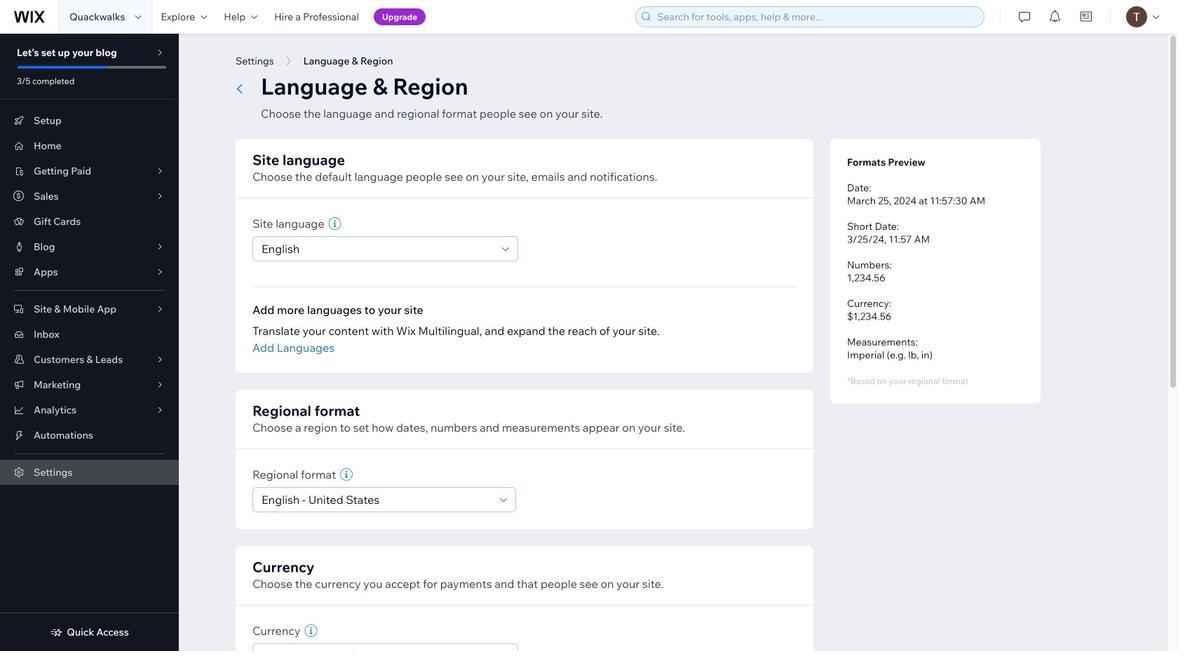 Task type: vqa. For each thing, say whether or not it's contained in the screenshot.
"Settings" button
no



Task type: describe. For each thing, give the bounding box(es) containing it.
Choose Your Language field
[[257, 237, 498, 261]]

sidebar element
[[0, 34, 179, 652]]



Task type: locate. For each thing, give the bounding box(es) containing it.
Search for tools, apps, help & more... field
[[653, 7, 980, 27]]

Choose your currency field
[[257, 645, 498, 652]]

Choose Your Language & Country Settings field
[[257, 488, 496, 512]]



